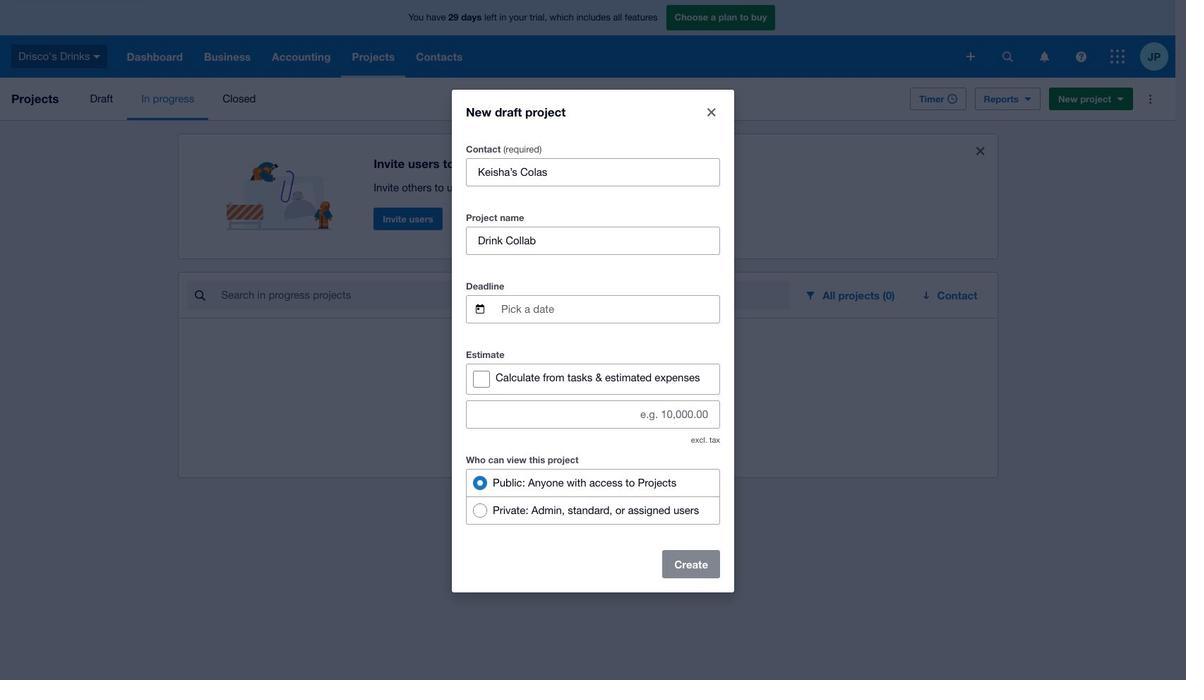 Task type: locate. For each thing, give the bounding box(es) containing it.
Search in progress projects search field
[[220, 282, 791, 309]]

banner
[[0, 0, 1176, 78]]

svg image
[[1111, 49, 1125, 64], [1076, 51, 1087, 62]]

invite users to projects image
[[226, 145, 340, 230]]

dialog
[[452, 89, 735, 592]]

svg image
[[1003, 51, 1013, 62], [1040, 51, 1049, 62], [967, 52, 975, 61], [94, 55, 101, 58]]

Pick a date field
[[500, 296, 720, 322]]

None field
[[467, 227, 720, 254]]

group
[[466, 469, 720, 524]]

0 horizontal spatial svg image
[[1076, 51, 1087, 62]]



Task type: describe. For each thing, give the bounding box(es) containing it.
Find or create a contact field
[[467, 159, 720, 185]]

1 horizontal spatial svg image
[[1111, 49, 1125, 64]]

e.g. 10,000.00 field
[[467, 401, 720, 428]]



Task type: vqa. For each thing, say whether or not it's contained in the screenshot.
middle svg image
yes



